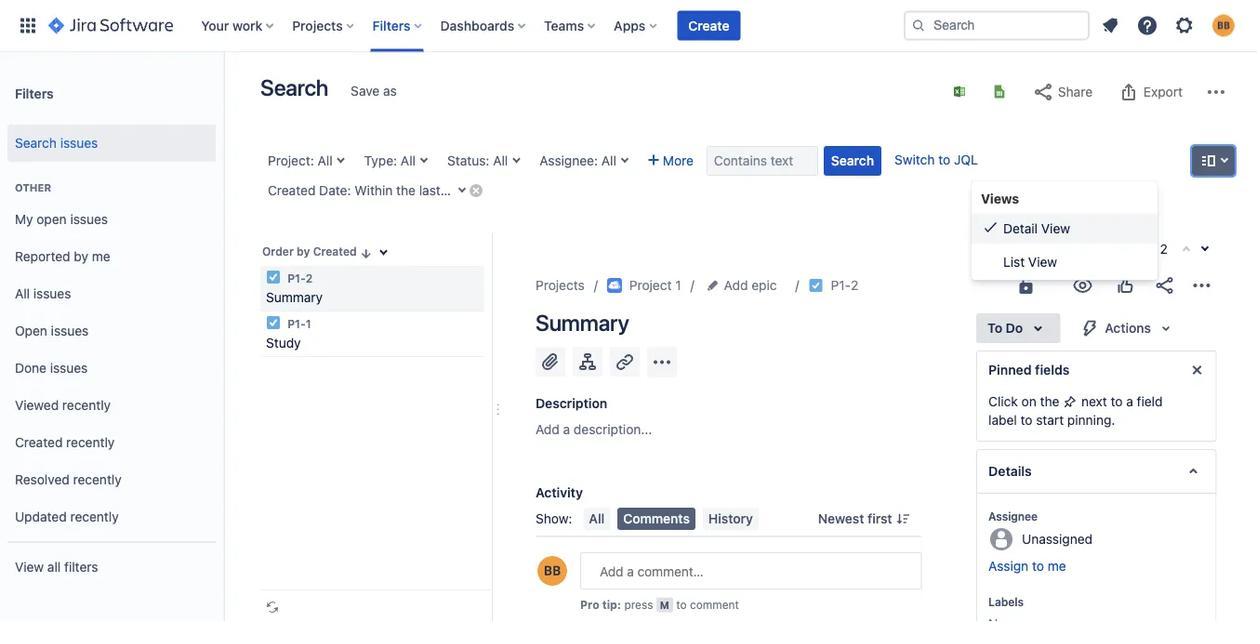 Task type: locate. For each thing, give the bounding box(es) containing it.
0 horizontal spatial summary
[[266, 290, 323, 305]]

to inside assign to me button
[[1032, 558, 1044, 574]]

p1- for summary
[[287, 271, 306, 285]]

all for status: all
[[493, 153, 508, 168]]

menu bar
[[580, 508, 762, 530]]

1 vertical spatial add
[[536, 422, 560, 437]]

created down "project:"
[[268, 183, 316, 198]]

p1-2
[[285, 271, 313, 285], [831, 278, 858, 293]]

by right "reported"
[[74, 249, 88, 264]]

1 horizontal spatial the
[[1039, 394, 1059, 409]]

type: all
[[364, 153, 416, 168]]

0 vertical spatial 1
[[1135, 241, 1141, 257]]

reported
[[15, 249, 70, 264]]

dashboards button
[[435, 11, 533, 40]]

actions image
[[1190, 274, 1212, 297]]

1
[[1135, 241, 1141, 257], [675, 278, 681, 293], [306, 317, 311, 330]]

share
[[1058, 84, 1093, 99]]

0 horizontal spatial 1
[[306, 317, 311, 330]]

to for switch
[[938, 152, 950, 167]]

pinned fields
[[988, 362, 1069, 377]]

task image down order
[[266, 270, 281, 285]]

remove criteria image
[[469, 183, 483, 198]]

task image for summary
[[266, 270, 281, 285]]

newest first
[[818, 511, 892, 526]]

p1-2 down order by created
[[285, 271, 313, 285]]

of
[[1144, 241, 1157, 257]]

add left epic
[[724, 278, 748, 293]]

me down my open issues link
[[92, 249, 110, 264]]

search issues link
[[7, 125, 216, 162]]

all up open
[[15, 286, 30, 301]]

switch
[[895, 152, 935, 167]]

0 vertical spatial summary
[[266, 290, 323, 305]]

share link
[[1023, 77, 1102, 107]]

2 horizontal spatial search
[[831, 153, 874, 168]]

1 vertical spatial projects
[[536, 278, 585, 293]]

task image up study
[[266, 315, 281, 330]]

details element
[[976, 449, 1216, 494]]

recently for updated recently
[[70, 509, 119, 524]]

p1- up study
[[287, 317, 306, 330]]

summary up the add a child issue icon
[[536, 310, 629, 336]]

1 horizontal spatial 1
[[675, 278, 681, 293]]

filters
[[373, 18, 411, 33], [15, 85, 54, 101]]

newest first image
[[896, 511, 911, 526]]

your
[[201, 18, 229, 33]]

as
[[383, 83, 397, 99]]

issues
[[60, 135, 98, 151], [70, 212, 108, 227], [33, 286, 71, 301], [51, 323, 89, 339], [50, 360, 88, 376]]

1 right project
[[675, 278, 681, 293]]

notifications image
[[1099, 14, 1121, 37]]

other group
[[7, 162, 216, 541]]

1 vertical spatial me
[[1047, 558, 1066, 574]]

not available - this is the first issue image
[[1179, 243, 1194, 258]]

recently
[[62, 398, 111, 413], [66, 435, 115, 450], [73, 472, 122, 487], [70, 509, 119, 524]]

2 right task image
[[851, 278, 858, 293]]

recently for created recently
[[66, 435, 115, 450]]

view inside option
[[1028, 254, 1057, 269]]

project 1 image
[[607, 278, 622, 293]]

0 horizontal spatial me
[[92, 249, 110, 264]]

task image
[[266, 270, 281, 285], [266, 315, 281, 330]]

days
[[512, 183, 540, 198]]

search inside group
[[15, 135, 57, 151]]

do
[[1005, 320, 1023, 336]]

view for list view
[[1028, 254, 1057, 269]]

updated
[[15, 509, 67, 524]]

created for created date: within the last 4 weeks, 2 days
[[268, 183, 316, 198]]

issues inside group
[[60, 135, 98, 151]]

view left all
[[15, 559, 44, 575]]

1 down order by created
[[306, 317, 311, 330]]

to
[[987, 320, 1002, 336]]

filters up as
[[373, 18, 411, 33]]

p1-1
[[285, 317, 311, 330]]

p1-2 right task image
[[831, 278, 858, 293]]

save as button
[[341, 76, 406, 106]]

all for project: all
[[318, 153, 332, 168]]

2 vertical spatial 1
[[306, 317, 311, 330]]

me for reported by me
[[92, 249, 110, 264]]

0 horizontal spatial projects
[[292, 18, 343, 33]]

add epic
[[724, 278, 777, 293]]

2 vertical spatial created
[[15, 435, 63, 450]]

jira software image
[[48, 14, 173, 37], [48, 14, 173, 37]]

0 vertical spatial add
[[724, 278, 748, 293]]

all for assignee: all
[[601, 153, 616, 168]]

add
[[724, 278, 748, 293], [536, 422, 560, 437]]

summary up 'p1-1'
[[266, 290, 323, 305]]

a down description
[[563, 422, 570, 437]]

created date: within the last 4 weeks, 2 days
[[268, 183, 540, 198]]

resolved recently link
[[7, 461, 216, 498]]

to left jql
[[938, 152, 950, 167]]

fields
[[1034, 362, 1069, 377]]

me inside other group
[[92, 249, 110, 264]]

search up other
[[15, 135, 57, 151]]

projects
[[292, 18, 343, 33], [536, 278, 585, 293]]

2 left "days"
[[501, 183, 508, 198]]

all right assignee:
[[601, 153, 616, 168]]

list view
[[1003, 254, 1057, 269]]

create button
[[677, 11, 741, 40]]

0 vertical spatial created
[[268, 183, 316, 198]]

0 horizontal spatial small image
[[359, 246, 373, 261]]

project: all
[[268, 153, 332, 168]]

open in microsoft excel image
[[952, 84, 967, 99]]

1 for project 1
[[675, 278, 681, 293]]

to right the m
[[676, 598, 687, 611]]

projects inside projects popup button
[[292, 18, 343, 33]]

search inside button
[[831, 153, 874, 168]]

newest
[[818, 511, 864, 526]]

next
[[1081, 394, 1107, 409]]

small image inside order by created link
[[359, 246, 373, 261]]

view up the list view link
[[1041, 220, 1070, 236]]

by
[[297, 245, 310, 258], [74, 249, 88, 264]]

recently down viewed recently link at the left
[[66, 435, 115, 450]]

export button
[[1108, 77, 1192, 107]]

vote options: no one has voted for this issue yet. image
[[1114, 274, 1136, 297]]

more button
[[641, 146, 701, 176]]

1 vertical spatial small image
[[359, 246, 373, 261]]

1 vertical spatial summary
[[536, 310, 629, 336]]

activity
[[536, 485, 583, 500]]

1 task image from the top
[[266, 270, 281, 285]]

filters up search issues
[[15, 85, 54, 101]]

0 vertical spatial me
[[92, 249, 110, 264]]

0 vertical spatial projects
[[292, 18, 343, 33]]

Add a comment… field
[[580, 552, 922, 589]]

settings image
[[1173, 14, 1196, 37]]

description
[[536, 396, 607, 411]]

1 horizontal spatial by
[[297, 245, 310, 258]]

jql
[[954, 152, 978, 167]]

created inside other group
[[15, 435, 63, 450]]

0 horizontal spatial by
[[74, 249, 88, 264]]

search issues
[[15, 135, 98, 151]]

issues for open issues
[[51, 323, 89, 339]]

1 vertical spatial filters
[[15, 85, 54, 101]]

1 vertical spatial view
[[1028, 254, 1057, 269]]

1 horizontal spatial me
[[1047, 558, 1066, 574]]

small image right order by created
[[359, 246, 373, 261]]

1 horizontal spatial add
[[724, 278, 748, 293]]

recently down created recently link
[[73, 472, 122, 487]]

updated recently link
[[7, 498, 216, 536]]

status:
[[447, 153, 489, 168]]

issues for done issues
[[50, 360, 88, 376]]

created down viewed
[[15, 435, 63, 450]]

to right next
[[1110, 394, 1122, 409]]

project
[[629, 278, 672, 293]]

1 vertical spatial the
[[1039, 394, 1059, 409]]

1 horizontal spatial a
[[1126, 394, 1133, 409]]

0 horizontal spatial filters
[[15, 85, 54, 101]]

unassigned
[[1021, 531, 1092, 546]]

small image left detail
[[983, 220, 998, 235]]

order by created link
[[260, 240, 375, 262]]

all issues link
[[7, 275, 216, 312]]

updated recently
[[15, 509, 119, 524]]

2 vertical spatial view
[[15, 559, 44, 575]]

me inside button
[[1047, 558, 1066, 574]]

small image
[[983, 220, 998, 235], [359, 246, 373, 261]]

press
[[624, 598, 653, 611]]

0 horizontal spatial search
[[15, 135, 57, 151]]

by right order
[[297, 245, 310, 258]]

2 vertical spatial search
[[831, 153, 874, 168]]

a left field
[[1126, 394, 1133, 409]]

on
[[1021, 394, 1036, 409]]

view all filters
[[15, 559, 98, 575]]

0 vertical spatial view
[[1041, 220, 1070, 236]]

0 vertical spatial a
[[1126, 394, 1133, 409]]

projects left project 1 image
[[536, 278, 585, 293]]

the up start
[[1039, 394, 1059, 409]]

created right order
[[313, 245, 357, 258]]

0 horizontal spatial add
[[536, 422, 560, 437]]

1 vertical spatial 1
[[675, 278, 681, 293]]

to for next
[[1110, 394, 1122, 409]]

1 horizontal spatial summary
[[536, 310, 629, 336]]

0 vertical spatial small image
[[983, 220, 998, 235]]

1 vertical spatial task image
[[266, 315, 281, 330]]

view right list
[[1028, 254, 1057, 269]]

2 task image from the top
[[266, 315, 281, 330]]

dashboards
[[440, 18, 514, 33]]

1 left of
[[1135, 241, 1141, 257]]

me down unassigned
[[1047, 558, 1066, 574]]

to right assign
[[1032, 558, 1044, 574]]

the
[[396, 183, 416, 198], [1039, 394, 1059, 409]]

1 horizontal spatial projects
[[536, 278, 585, 293]]

p1- down order by created
[[287, 271, 306, 285]]

resolved
[[15, 472, 70, 487]]

add inside popup button
[[724, 278, 748, 293]]

the left last
[[396, 183, 416, 198]]

2
[[501, 183, 508, 198], [1160, 241, 1168, 257], [306, 271, 313, 285], [851, 278, 858, 293]]

0 horizontal spatial a
[[563, 422, 570, 437]]

1 horizontal spatial small image
[[983, 220, 998, 235]]

1 vertical spatial a
[[563, 422, 570, 437]]

to do
[[987, 320, 1023, 336]]

done
[[15, 360, 47, 376]]

comment
[[690, 598, 739, 611]]

1 vertical spatial search
[[15, 135, 57, 151]]

issues inside 'link'
[[33, 286, 71, 301]]

1 inside 'link'
[[675, 278, 681, 293]]

search left the switch
[[831, 153, 874, 168]]

all right status:
[[493, 153, 508, 168]]

view for detail view
[[1041, 220, 1070, 236]]

all right type:
[[401, 153, 416, 168]]

open in google sheets image
[[992, 84, 1007, 99]]

0 vertical spatial search
[[260, 74, 328, 100]]

all inside 'link'
[[15, 286, 30, 301]]

my open issues
[[15, 212, 108, 227]]

0 vertical spatial task image
[[266, 270, 281, 285]]

1 horizontal spatial filters
[[373, 18, 411, 33]]

search for search button
[[831, 153, 874, 168]]

all up date:
[[318, 153, 332, 168]]

study
[[266, 335, 301, 351]]

a
[[1126, 394, 1133, 409], [563, 422, 570, 437]]

viewed recently
[[15, 398, 111, 413]]

search for search issues
[[15, 135, 57, 151]]

recently up created recently
[[62, 398, 111, 413]]

comments
[[623, 511, 690, 526]]

search down projects popup button
[[260, 74, 328, 100]]

by inside "reported by me" link
[[74, 249, 88, 264]]

p1-2 link
[[831, 274, 858, 297]]

by inside order by created link
[[297, 245, 310, 258]]

projects right work
[[292, 18, 343, 33]]

created
[[268, 183, 316, 198], [313, 245, 357, 258], [15, 435, 63, 450]]

0 horizontal spatial the
[[396, 183, 416, 198]]

add down description
[[536, 422, 560, 437]]

list
[[1003, 254, 1025, 269]]

all issues
[[15, 286, 71, 301]]

sidebar navigation image
[[203, 74, 244, 112]]

all right show:
[[589, 511, 605, 526]]

view inside radio
[[1041, 220, 1070, 236]]

order by created
[[262, 245, 357, 258]]

Search issues using keywords text field
[[707, 146, 818, 176]]

banner
[[0, 0, 1257, 52]]

work
[[232, 18, 262, 33]]

add for add epic
[[724, 278, 748, 293]]

recently down resolved recently link
[[70, 509, 119, 524]]

export
[[1143, 84, 1183, 99]]

assignee: all
[[540, 153, 616, 168]]

open
[[37, 212, 67, 227]]

0 vertical spatial filters
[[373, 18, 411, 33]]



Task type: vqa. For each thing, say whether or not it's contained in the screenshot.
Search settings text box
no



Task type: describe. For each thing, give the bounding box(es) containing it.
0 vertical spatial the
[[396, 183, 416, 198]]

viewed
[[15, 398, 59, 413]]

labels
[[988, 595, 1023, 608]]

views
[[981, 191, 1019, 206]]

assign to me button
[[988, 557, 1197, 576]]

filters button
[[367, 11, 429, 40]]

2 down order by created
[[306, 271, 313, 285]]

1 horizontal spatial search
[[260, 74, 328, 100]]

show:
[[536, 511, 572, 526]]

filters inside dropdown button
[[373, 18, 411, 33]]

start
[[1036, 412, 1063, 428]]

0 horizontal spatial p1-2
[[285, 271, 313, 285]]

p1- for study
[[287, 317, 306, 330]]

projects for projects link
[[536, 278, 585, 293]]

add for add a description...
[[536, 422, 560, 437]]

assignee
[[988, 510, 1037, 523]]

no restrictions image
[[1014, 274, 1037, 297]]

hide message image
[[1185, 359, 1208, 381]]

weeks,
[[456, 183, 497, 198]]

created for created recently
[[15, 435, 63, 450]]

open issues
[[15, 323, 89, 339]]

to down 'click on the' on the right
[[1020, 412, 1032, 428]]

history button
[[703, 508, 759, 530]]

all inside button
[[589, 511, 605, 526]]

created recently link
[[7, 424, 216, 461]]

appswitcher icon image
[[17, 14, 39, 37]]

add app image
[[651, 351, 673, 373]]

2 right of
[[1160, 241, 1168, 257]]

menu bar containing all
[[580, 508, 762, 530]]

m
[[660, 599, 669, 611]]

epic
[[751, 278, 777, 293]]

newest first button
[[807, 508, 922, 530]]

profile image of bob builder image
[[537, 556, 567, 586]]

click
[[988, 394, 1017, 409]]

next issue 'p1-1' ( type 'j' ) image
[[1198, 242, 1212, 257]]

task image
[[808, 278, 823, 293]]

2 horizontal spatial 1
[[1135, 241, 1141, 257]]

teams button
[[538, 11, 603, 40]]

projects for projects popup button
[[292, 18, 343, 33]]

type:
[[364, 153, 397, 168]]

switch to jql link
[[895, 152, 978, 167]]

1 horizontal spatial p1-2
[[831, 278, 858, 293]]

status: all
[[447, 153, 508, 168]]

filters
[[64, 559, 98, 575]]

by for order
[[297, 245, 310, 258]]

details
[[988, 463, 1031, 479]]

more
[[663, 153, 694, 168]]

next to a field label to start pinning.
[[988, 394, 1162, 428]]

me for assign to me
[[1047, 558, 1066, 574]]

create
[[688, 18, 729, 33]]

label
[[988, 412, 1016, 428]]

copy link to issue image
[[855, 277, 870, 292]]

description...
[[574, 422, 652, 437]]

apps button
[[608, 11, 664, 40]]

created recently
[[15, 435, 115, 450]]

tip:
[[602, 598, 621, 611]]

search image
[[911, 18, 926, 33]]

pro tip: press m to comment
[[580, 598, 739, 611]]

to for assign
[[1032, 558, 1044, 574]]

reported by me
[[15, 249, 110, 264]]

assignee pin to top. only you can see pinned fields. image
[[1041, 509, 1056, 523]]

your profile and settings image
[[1212, 14, 1235, 37]]

recently for viewed recently
[[62, 398, 111, 413]]

views option group
[[972, 213, 1158, 277]]

resolved recently
[[15, 472, 122, 487]]

open
[[15, 323, 47, 339]]

Search field
[[904, 11, 1090, 40]]

p1- left copy link to issue image
[[831, 278, 851, 293]]

a inside next to a field label to start pinning.
[[1126, 394, 1133, 409]]

List View radio
[[972, 247, 1158, 277]]

detail view link
[[972, 213, 1158, 243]]

within
[[354, 183, 393, 198]]

search issues group
[[7, 119, 216, 167]]

list view link
[[972, 247, 1158, 277]]

link issues, web pages, and more image
[[614, 351, 636, 373]]

teams
[[544, 18, 584, 33]]

click on the
[[988, 394, 1062, 409]]

issues for search issues
[[60, 135, 98, 151]]

assign to me
[[988, 558, 1066, 574]]

primary element
[[11, 0, 904, 52]]

date:
[[319, 183, 351, 198]]

projects button
[[287, 11, 361, 40]]

help image
[[1136, 14, 1158, 37]]

search button
[[824, 146, 881, 176]]

your work
[[201, 18, 262, 33]]

save as
[[351, 83, 397, 99]]

comments button
[[618, 508, 695, 530]]

add epic button
[[704, 274, 782, 297]]

detail
[[1003, 220, 1038, 236]]

watch options: you are not watching this issue, 0 people watching image
[[1071, 274, 1093, 297]]

other
[[15, 182, 51, 194]]

project 1
[[629, 278, 681, 293]]

small image inside detail view link
[[983, 220, 998, 235]]

task image for study
[[266, 315, 281, 330]]

view all filters link
[[7, 549, 216, 586]]

attach image
[[539, 351, 562, 373]]

1 of 2
[[1135, 241, 1168, 257]]

projects link
[[536, 274, 585, 297]]

1 vertical spatial created
[[313, 245, 357, 258]]

share image
[[1153, 274, 1175, 297]]

all
[[47, 559, 61, 575]]

project:
[[268, 153, 314, 168]]

add a description...
[[536, 422, 652, 437]]

banner containing your work
[[0, 0, 1257, 52]]

actions button
[[1067, 313, 1188, 343]]

done issues
[[15, 360, 88, 376]]

issues for all issues
[[33, 286, 71, 301]]

pinned
[[988, 362, 1031, 377]]

actions
[[1104, 320, 1151, 336]]

your work button
[[195, 11, 281, 40]]

project 1 link
[[607, 274, 681, 297]]

recently for resolved recently
[[73, 472, 122, 487]]

1 for p1-1
[[306, 317, 311, 330]]

pro
[[580, 598, 599, 611]]

Detail View radio
[[972, 213, 1158, 243]]

reported by me link
[[7, 238, 216, 275]]

by for reported
[[74, 249, 88, 264]]

all for type: all
[[401, 153, 416, 168]]

to do button
[[976, 313, 1060, 343]]

open issues link
[[7, 312, 216, 350]]

add a child issue image
[[576, 351, 599, 373]]



